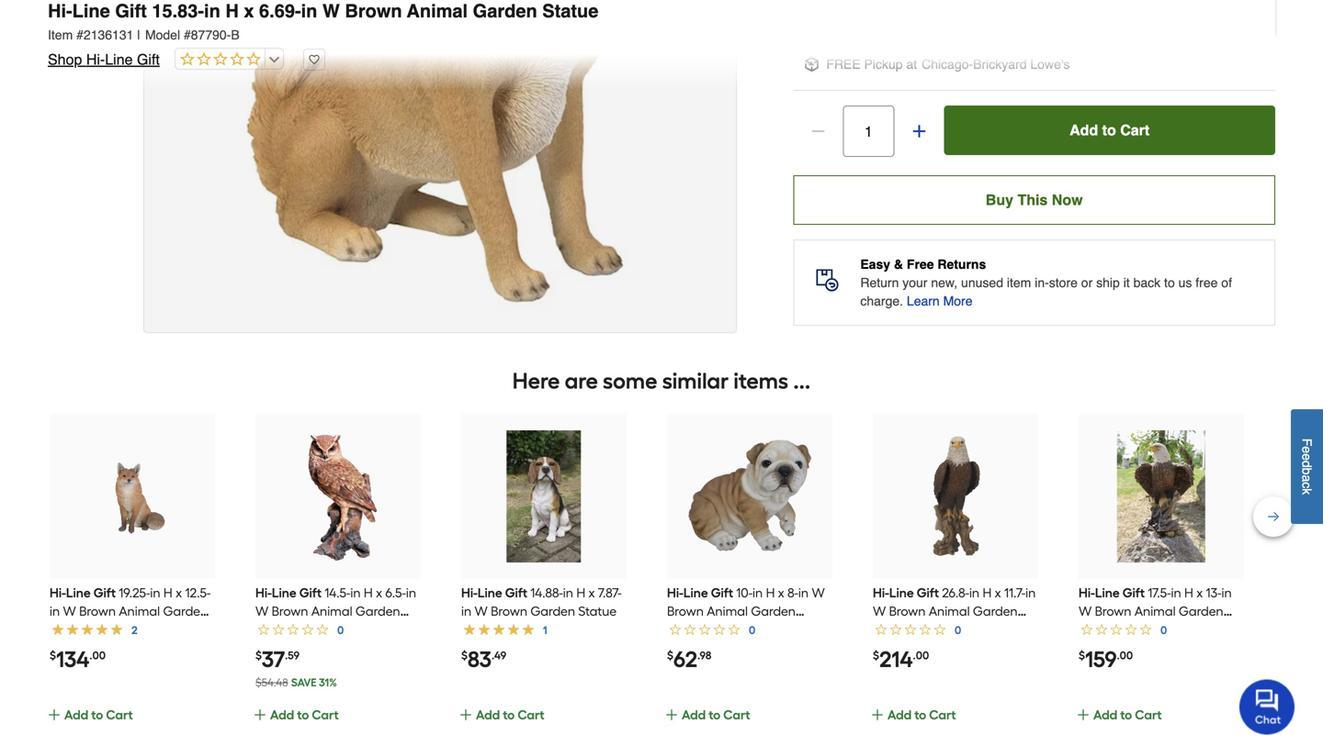 Task type: describe. For each thing, give the bounding box(es) containing it.
hi- for 14.5-in h x 6.5-in w brown animal garden statue
[[255, 586, 272, 601]]

10-in h x 8-in w brown animal garden statue
[[667, 586, 825, 638]]

garden for 17.5-in h x 13-in w brown animal garden statue
[[1179, 604, 1223, 620]]

2 e from the top
[[1300, 454, 1314, 461]]

26.8-in h x 11.7-in w brown animal garden statue
[[873, 586, 1036, 638]]

brickyard
[[973, 57, 1027, 72]]

in right 14.5- at the left of page
[[406, 586, 416, 601]]

gift for 10-in h x 8-in w brown animal garden statue
[[711, 586, 733, 601]]

zero stars image
[[175, 51, 261, 68]]

line inside the hi-line gift 15.83-in h x 6.69-in w brown animal garden statue item # 2136131 | model # 87790-b
[[72, 0, 110, 22]]

statue inside the hi-line gift 15.83-in h x 6.69-in w brown animal garden statue item # 2136131 | model # 87790-b
[[542, 0, 598, 22]]

add to cart link inside 159 list item
[[1076, 706, 1240, 746]]

f e e d b a c k button
[[1291, 410, 1323, 524]]

x for 17.5-in h x 13-in w brown animal garden statue
[[1196, 586, 1203, 601]]

x for 19.25-in h x 12.5- in w brown animal garden statue
[[176, 586, 182, 601]]

$ for 214
[[873, 650, 879, 663]]

gift for 19.25-in h x 12.5- in w brown animal garden statue
[[93, 586, 116, 601]]

ship
[[1096, 276, 1120, 290]]

hi-line gift 15.83-in h x 6.69-in w brown animal garden statue item # 2136131 | model # 87790-b
[[48, 0, 598, 42]]

learn
[[907, 294, 940, 309]]

11.7-
[[1004, 586, 1025, 601]]

new,
[[931, 276, 958, 290]]

line for 14.88-in h x 7.87- in w brown garden statue
[[478, 586, 502, 601]]

in up heart outline icon
[[301, 0, 317, 22]]

$ 62 .98
[[667, 647, 711, 674]]

...
[[793, 368, 811, 395]]

12.5-
[[185, 586, 211, 601]]

31%
[[319, 677, 337, 690]]

line down 2136131
[[105, 51, 133, 68]]

in left "11.7-"
[[969, 586, 979, 601]]

similar
[[662, 368, 729, 395]]

h for 26.8-in h x 11.7-in w brown animal garden statue
[[983, 586, 992, 601]]

animal inside the hi-line gift 15.83-in h x 6.69-in w brown animal garden statue item # 2136131 | model # 87790-b
[[407, 0, 468, 22]]

cart for 19.25-in h x 12.5- in w brown animal garden statue
[[106, 708, 133, 724]]

&
[[894, 257, 903, 272]]

or
[[1081, 276, 1093, 290]]

a
[[1300, 475, 1314, 482]]

hi-line gift inside 37 list item
[[255, 586, 322, 601]]

cart for 10-in h x 8-in w brown animal garden statue
[[723, 708, 750, 724]]

add to cart button
[[944, 106, 1275, 155]]

brown for 14.88-in h x 7.87- in w brown garden statue
[[491, 604, 527, 620]]

garden for 14.5-in h x 6.5-in w brown animal garden statue
[[355, 604, 400, 620]]

hi-line gift 10-in h x 8-in w brown animal garden statue image
[[684, 431, 816, 563]]

$ 83 .49
[[461, 647, 506, 674]]

us
[[1178, 276, 1192, 290]]

brown inside the hi-line gift 15.83-in h x 6.69-in w brown animal garden statue item # 2136131 | model # 87790-b
[[345, 0, 402, 22]]

to for 14.5-in h x 6.5-in w brown animal garden statue
[[297, 708, 309, 724]]

cart for 26.8-in h x 11.7-in w brown animal garden statue
[[929, 708, 956, 724]]

14.5-
[[325, 586, 350, 601]]

easy & free returns return your new, unused item in-store or ship it back to us free of charge.
[[860, 257, 1232, 309]]

item
[[48, 28, 73, 42]]

buy
[[986, 192, 1013, 209]]

garden for 10-in h x 8-in w brown animal garden statue
[[751, 604, 796, 620]]

159
[[1085, 647, 1117, 674]]

here
[[512, 368, 560, 395]]

.49
[[492, 650, 506, 663]]

$ 159 .00
[[1079, 647, 1133, 674]]

shop hi-line gift
[[48, 51, 160, 68]]

$54.48 save 31%
[[255, 677, 337, 690]]

.00 for 214
[[913, 650, 929, 663]]

37
[[262, 647, 285, 674]]

h for 19.25-in h x 12.5- in w brown animal garden statue
[[163, 586, 173, 601]]

at
[[906, 57, 917, 72]]

chat invite button image
[[1239, 679, 1295, 735]]

to for 17.5-in h x 13-in w brown animal garden statue
[[1120, 708, 1132, 724]]

214
[[879, 647, 913, 674]]

lowe's
[[1030, 57, 1070, 72]]

8-
[[787, 586, 798, 601]]

in left 13-
[[1171, 586, 1181, 601]]

item number 2 1 3 6 1 3 1 and model number 8 7 7 9 0 - b element
[[48, 26, 1275, 44]]

$ 37 .59
[[255, 647, 300, 674]]

some
[[603, 368, 657, 395]]

hi- down 2136131
[[86, 51, 105, 68]]

garden for 19.25-in h x 12.5- in w brown animal garden statue
[[163, 604, 208, 620]]

k
[[1300, 489, 1314, 495]]

free
[[826, 57, 861, 72]]

line for 14.5-in h x 6.5-in w brown animal garden statue
[[272, 586, 296, 601]]

7.87-
[[598, 586, 622, 601]]

$ for 159
[[1079, 650, 1085, 663]]

13-
[[1206, 586, 1221, 601]]

$ 214 .00
[[873, 647, 929, 674]]

free
[[1196, 276, 1218, 290]]

in left 6.5-
[[350, 586, 361, 601]]

in left 7.87-
[[563, 586, 573, 601]]

it
[[1123, 276, 1130, 290]]

to inside button
[[1102, 122, 1116, 139]]

x for 26.8-in h x 11.7-in w brown animal garden statue
[[995, 586, 1001, 601]]

in right 26.8-
[[1025, 586, 1036, 601]]

more
[[943, 294, 973, 309]]

to inside easy & free returns return your new, unused item in-store or ship it back to us free of charge.
[[1164, 276, 1175, 290]]

hi- for 26.8-in h x 11.7-in w brown animal garden statue
[[873, 586, 889, 601]]

add to cart for 19.25-in h x 12.5- in w brown animal garden statue
[[64, 708, 133, 724]]

17.5-
[[1148, 586, 1171, 601]]

2 # from the left
[[184, 28, 191, 42]]

statue for 19.25-in h x 12.5- in w brown animal garden statue
[[50, 623, 88, 638]]

d
[[1300, 461, 1314, 468]]

$ for 134
[[50, 650, 56, 663]]

hi-line gift  #87790-b image
[[144, 0, 736, 333]]

87790-
[[191, 28, 231, 42]]

hi-line gift 17.5-in h x 13-in w brown animal garden statue image
[[1095, 431, 1227, 563]]

w for 14.5-in h x 6.5-in w brown animal garden statue
[[255, 604, 268, 620]]

add for 14.5-in h x 6.5-in w brown animal garden statue
[[270, 708, 294, 724]]

now
[[1052, 192, 1083, 209]]

hi-line gift for 214
[[873, 586, 939, 601]]

statue inside 14.88-in h x 7.87- in w brown garden statue
[[578, 604, 617, 620]]

in up 87790-
[[204, 0, 220, 22]]

plus image for 14.5-in h x 6.5-in w brown animal garden statue
[[253, 708, 267, 723]]

x for 10-in h x 8-in w brown animal garden statue
[[778, 586, 784, 601]]

$ 134 .00
[[50, 647, 106, 674]]

Stepper number input field with increment and decrement buttons number field
[[843, 106, 894, 157]]

add for 19.25-in h x 12.5- in w brown animal garden statue
[[64, 708, 88, 724]]

add to cart link for 214
[[870, 706, 1035, 746]]

in right 10- at the right
[[798, 586, 809, 601]]

to for 14.88-in h x 7.87- in w brown garden statue
[[503, 708, 515, 724]]

hi- for 17.5-in h x 13-in w brown animal garden statue
[[1079, 586, 1095, 601]]

cart for 17.5-in h x 13-in w brown animal garden statue
[[1135, 708, 1162, 724]]

line for 17.5-in h x 13-in w brown animal garden statue
[[1095, 586, 1120, 601]]

w inside the hi-line gift 15.83-in h x 6.69-in w brown animal garden statue item # 2136131 | model # 87790-b
[[322, 0, 340, 22]]

h for 10-in h x 8-in w brown animal garden statue
[[766, 586, 775, 601]]

83
[[468, 647, 492, 674]]

14.5-in h x 6.5-in w brown animal garden statue
[[255, 586, 416, 638]]

hi-line gift for 83
[[461, 586, 527, 601]]

line for 10-in h x 8-in w brown animal garden statue
[[683, 586, 708, 601]]

plus image right stepper number input field with increment and decrement buttons number field
[[910, 122, 928, 141]]

b
[[231, 28, 240, 42]]

h for 17.5-in h x 13-in w brown animal garden statue
[[1184, 586, 1193, 601]]

hi- inside the hi-line gift 15.83-in h x 6.69-in w brown animal garden statue item # 2136131 | model # 87790-b
[[48, 0, 72, 22]]

19.25-
[[119, 586, 150, 601]]

add for 26.8-in h x 11.7-in w brown animal garden statue
[[888, 708, 912, 724]]

hi-line gift 26.8-in h x 11.7-in w brown animal garden statue image
[[889, 431, 1022, 563]]

x for 14.5-in h x 6.5-in w brown animal garden statue
[[376, 586, 382, 601]]

add for 10-in h x 8-in w brown animal garden statue
[[682, 708, 706, 724]]

buy this now
[[986, 192, 1083, 209]]

in right 17.5-
[[1221, 586, 1232, 601]]

hi- for 14.88-in h x 7.87- in w brown garden statue
[[461, 586, 478, 601]]

in up 83
[[461, 604, 471, 620]]

back
[[1133, 276, 1161, 290]]

shop
[[48, 51, 82, 68]]

gift for 17.5-in h x 13-in w brown animal garden statue
[[1122, 586, 1145, 601]]

14.88-in h x 7.87- in w brown garden statue
[[461, 586, 622, 620]]

add to cart for 10-in h x 8-in w brown animal garden statue
[[682, 708, 750, 724]]

w for 19.25-in h x 12.5- in w brown animal garden statue
[[63, 604, 76, 620]]

add inside button
[[1070, 122, 1098, 139]]

w for 17.5-in h x 13-in w brown animal garden statue
[[1079, 604, 1092, 620]]

$54.48
[[255, 677, 288, 690]]

6.5-
[[385, 586, 406, 601]]

add to cart link inside 37 list item
[[253, 706, 417, 746]]

store
[[1049, 276, 1078, 290]]

animal for 26.8-in h x 11.7-in w brown animal garden statue
[[929, 604, 970, 620]]

37 list item
[[253, 414, 421, 746]]

14.88-
[[530, 586, 563, 601]]

free
[[907, 257, 934, 272]]

in left 12.5-
[[150, 586, 160, 601]]

model
[[145, 28, 180, 42]]

hi-line gift 19.25-in h x 12.5-in w brown animal garden statue image
[[66, 431, 198, 563]]

h for 14.5-in h x 6.5-in w brown animal garden statue
[[364, 586, 373, 601]]

to for 19.25-in h x 12.5- in w brown animal garden statue
[[91, 708, 103, 724]]

item
[[1007, 276, 1031, 290]]

add to cart link for 134
[[47, 706, 211, 746]]

|
[[137, 28, 141, 42]]

chicago-
[[922, 57, 973, 72]]

plus image for 134
[[47, 708, 62, 723]]



Task type: locate. For each thing, give the bounding box(es) containing it.
learn more
[[907, 294, 973, 309]]

statue
[[542, 0, 598, 22], [578, 604, 617, 620], [50, 623, 88, 638], [255, 623, 294, 638], [667, 623, 705, 638], [873, 623, 911, 638], [1079, 623, 1117, 638]]

animal for 10-in h x 8-in w brown animal garden statue
[[707, 604, 748, 620]]

statue for 26.8-in h x 11.7-in w brown animal garden statue
[[873, 623, 911, 638]]

add to cart for 14.88-in h x 7.87- in w brown garden statue
[[476, 708, 544, 724]]

hi-line gift left 10- at the right
[[667, 586, 733, 601]]

.00 for 159
[[1117, 650, 1133, 663]]

x left 7.87-
[[588, 586, 595, 601]]

w
[[322, 0, 340, 22], [812, 586, 825, 601], [63, 604, 76, 620], [255, 604, 268, 620], [475, 604, 488, 620], [873, 604, 886, 620], [1079, 604, 1092, 620]]

line for 19.25-in h x 12.5- in w brown animal garden statue
[[66, 586, 91, 601]]

hi-line gift for 134
[[50, 586, 116, 601]]

add to cart inside the 214 list item
[[888, 708, 956, 724]]

x inside 19.25-in h x 12.5- in w brown animal garden statue
[[176, 586, 182, 601]]

plus image down 134
[[47, 708, 62, 723]]

gift inside the hi-line gift 15.83-in h x 6.69-in w brown animal garden statue item # 2136131 | model # 87790-b
[[115, 0, 147, 22]]

to inside 62 list item
[[709, 708, 721, 724]]

4 add to cart link from the left
[[664, 706, 829, 746]]

plus image for 17.5-in h x 13-in w brown animal garden statue
[[1076, 708, 1091, 723]]

brown inside 17.5-in h x 13-in w brown animal garden statue
[[1095, 604, 1131, 620]]

e up b
[[1300, 454, 1314, 461]]

1 horizontal spatial #
[[184, 28, 191, 42]]

in up 134
[[50, 604, 60, 620]]

h
[[225, 0, 239, 22], [163, 586, 173, 601], [364, 586, 373, 601], [576, 586, 585, 601], [766, 586, 775, 601], [983, 586, 992, 601], [1184, 586, 1193, 601]]

line for 26.8-in h x 11.7-in w brown animal garden statue
[[889, 586, 914, 601]]

19.25-in h x 12.5- in w brown animal garden statue
[[50, 586, 211, 638]]

garden inside the hi-line gift 15.83-in h x 6.69-in w brown animal garden statue item # 2136131 | model # 87790-b
[[473, 0, 537, 22]]

garden inside 10-in h x 8-in w brown animal garden statue
[[751, 604, 796, 620]]

1 plus image from the left
[[47, 708, 62, 723]]

x inside 17.5-in h x 13-in w brown animal garden statue
[[1196, 586, 1203, 601]]

.00 down 26.8-in h x 11.7-in w brown animal garden statue
[[913, 650, 929, 663]]

plus image for 14.88-in h x 7.87- in w brown garden statue
[[458, 708, 473, 723]]

1 horizontal spatial .00
[[913, 650, 929, 663]]

cart inside 159 list item
[[1135, 708, 1162, 724]]

brown for 19.25-in h x 12.5- in w brown animal garden statue
[[79, 604, 116, 620]]

#
[[76, 28, 84, 42], [184, 28, 191, 42]]

$ inside $ 37 .59
[[255, 650, 262, 663]]

garden inside 19.25-in h x 12.5- in w brown animal garden statue
[[163, 604, 208, 620]]

w right 6.69-
[[322, 0, 340, 22]]

hi- for 19.25-in h x 12.5- in w brown animal garden statue
[[50, 586, 66, 601]]

line
[[72, 0, 110, 22], [105, 51, 133, 68], [66, 586, 91, 601], [272, 586, 296, 601], [478, 586, 502, 601], [683, 586, 708, 601], [889, 586, 914, 601], [1095, 586, 1120, 601]]

hi- for 10-in h x 8-in w brown animal garden statue
[[667, 586, 683, 601]]

line up 2136131
[[72, 0, 110, 22]]

add down $ 134 .00
[[64, 708, 88, 724]]

gift down |
[[137, 51, 160, 68]]

x left "8-"
[[778, 586, 784, 601]]

plus image inside 134 "list item"
[[47, 708, 62, 723]]

hi- up 134
[[50, 586, 66, 601]]

hi-line gift left the 14.88-
[[461, 586, 527, 601]]

cart inside 37 list item
[[312, 708, 339, 724]]

gift left 19.25-
[[93, 586, 116, 601]]

hi-
[[48, 0, 72, 22], [86, 51, 105, 68], [50, 586, 66, 601], [255, 586, 272, 601], [461, 586, 478, 601], [667, 586, 683, 601], [873, 586, 889, 601], [1079, 586, 1095, 601]]

add to cart inside 83 list item
[[476, 708, 544, 724]]

w inside 19.25-in h x 12.5- in w brown animal garden statue
[[63, 604, 76, 620]]

2136131
[[84, 28, 134, 42]]

animal inside 19.25-in h x 12.5- in w brown animal garden statue
[[119, 604, 160, 620]]

option group
[[786, 0, 1283, 46]]

add down $54.48
[[270, 708, 294, 724]]

gift left 10- at the right
[[711, 586, 733, 601]]

10-
[[736, 586, 752, 601]]

add to cart link
[[47, 706, 211, 746], [253, 706, 417, 746], [458, 706, 623, 746], [664, 706, 829, 746], [870, 706, 1035, 746], [1076, 706, 1240, 746]]

1 add to cart link from the left
[[47, 706, 211, 746]]

plus image
[[910, 122, 928, 141], [253, 708, 267, 723], [458, 708, 473, 723], [664, 708, 679, 723], [1076, 708, 1091, 723]]

hi- up the 159
[[1079, 586, 1095, 601]]

hi-line gift 14.88-in h x 7.87-in w brown garden statue image
[[478, 431, 610, 563]]

h inside 14.88-in h x 7.87- in w brown garden statue
[[576, 586, 585, 601]]

w inside 17.5-in h x 13-in w brown animal garden statue
[[1079, 604, 1092, 620]]

# right the model
[[184, 28, 191, 42]]

add down '$ 214 .00'
[[888, 708, 912, 724]]

buy this now button
[[793, 176, 1275, 225]]

h left "8-"
[[766, 586, 775, 601]]

brown inside 26.8-in h x 11.7-in w brown animal garden statue
[[889, 604, 926, 620]]

cart inside the 214 list item
[[929, 708, 956, 724]]

hi- up 'item'
[[48, 0, 72, 22]]

to inside 37 list item
[[297, 708, 309, 724]]

hi- up 83
[[461, 586, 478, 601]]

animal for 14.5-in h x 6.5-in w brown animal garden statue
[[311, 604, 352, 620]]

6 add to cart link from the left
[[1076, 706, 1240, 746]]

hi-line gift left 19.25-
[[50, 586, 116, 601]]

214 list item
[[870, 414, 1038, 746]]

brown for 10-in h x 8-in w brown animal garden statue
[[667, 604, 704, 620]]

5 add to cart link from the left
[[870, 706, 1035, 746]]

h left 6.5-
[[364, 586, 373, 601]]

brown inside 14.88-in h x 7.87- in w brown garden statue
[[491, 604, 527, 620]]

garden for 26.8-in h x 11.7-in w brown animal garden statue
[[973, 604, 1018, 620]]

1 hi-line gift from the left
[[50, 586, 116, 601]]

$ for 83
[[461, 650, 468, 663]]

4 $ from the left
[[667, 650, 673, 663]]

17.5-in h x 13-in w brown animal garden statue
[[1079, 586, 1232, 638]]

hi-line gift 14.5-in h x 6.5-in w brown animal garden statue image
[[272, 431, 404, 563]]

3 add to cart link from the left
[[458, 706, 623, 746]]

add down '$ 62 .98'
[[682, 708, 706, 724]]

cart inside button
[[1120, 122, 1150, 139]]

x left "11.7-"
[[995, 586, 1001, 601]]

line left 17.5-
[[1095, 586, 1120, 601]]

b
[[1300, 468, 1314, 475]]

line left the 14.88-
[[478, 586, 502, 601]]

$ down 17.5-in h x 13-in w brown animal garden statue
[[1079, 650, 1085, 663]]

c
[[1300, 482, 1314, 489]]

add down $ 159 .00
[[1093, 708, 1117, 724]]

plus image inside 37 list item
[[253, 708, 267, 723]]

gift left 17.5-
[[1122, 586, 1145, 601]]

w up 83
[[475, 604, 488, 620]]

62 list item
[[664, 414, 832, 746]]

here are some similar items ... heading
[[48, 363, 1275, 400]]

$ for 62
[[667, 650, 673, 663]]

hi-line gift left 14.5- at the left of page
[[255, 586, 322, 601]]

garden inside 14.5-in h x 6.5-in w brown animal garden statue
[[355, 604, 400, 620]]

$ inside $ 83 .49
[[461, 650, 468, 663]]

add to cart link down $ 159 .00
[[1076, 706, 1240, 746]]

134 list item
[[47, 414, 215, 746]]

5 $ from the left
[[873, 650, 879, 663]]

gift inside 62 list item
[[711, 586, 733, 601]]

gift inside 83 list item
[[505, 586, 527, 601]]

w for 10-in h x 8-in w brown animal garden statue
[[812, 586, 825, 601]]

add to cart
[[1070, 122, 1150, 139], [64, 708, 133, 724], [270, 708, 339, 724], [476, 708, 544, 724], [682, 708, 750, 724], [888, 708, 956, 724], [1093, 708, 1162, 724]]

f e e d b a c k
[[1300, 439, 1314, 495]]

hi-line gift left 17.5-
[[1079, 586, 1145, 601]]

hi- inside 134 "list item"
[[50, 586, 66, 601]]

brown for 17.5-in h x 13-in w brown animal garden statue
[[1095, 604, 1131, 620]]

statue inside 10-in h x 8-in w brown animal garden statue
[[667, 623, 705, 638]]

x for 14.88-in h x 7.87- in w brown garden statue
[[588, 586, 595, 601]]

brown inside 19.25-in h x 12.5- in w brown animal garden statue
[[79, 604, 116, 620]]

hi- right 12.5-
[[255, 586, 272, 601]]

statue for 10-in h x 8-in w brown animal garden statue
[[667, 623, 705, 638]]

$ inside $ 159 .00
[[1079, 650, 1085, 663]]

h left 12.5-
[[163, 586, 173, 601]]

add to cart link down ".49" at the bottom
[[458, 706, 623, 746]]

1 e from the top
[[1300, 447, 1314, 454]]

6 hi-line gift from the left
[[1079, 586, 1145, 601]]

hi-line gift for 62
[[667, 586, 733, 601]]

gift for 14.5-in h x 6.5-in w brown animal garden statue
[[299, 586, 322, 601]]

gift left 26.8-
[[917, 586, 939, 601]]

add to cart link inside 83 list item
[[458, 706, 623, 746]]

add to cart down ".49" at the bottom
[[476, 708, 544, 724]]

animal inside 17.5-in h x 13-in w brown animal garden statue
[[1135, 604, 1176, 620]]

1 horizontal spatial plus image
[[870, 708, 885, 723]]

$ left ".49" at the bottom
[[461, 650, 468, 663]]

0 horizontal spatial .00
[[89, 650, 106, 663]]

learn more link
[[907, 292, 973, 311]]

.00 inside $ 159 .00
[[1117, 650, 1133, 663]]

statue for 14.5-in h x 6.5-in w brown animal garden statue
[[255, 623, 294, 638]]

.00
[[89, 650, 106, 663], [913, 650, 929, 663], [1117, 650, 1133, 663]]

add to cart down $ 134 .00
[[64, 708, 133, 724]]

plus image down $54.48
[[253, 708, 267, 723]]

to for 26.8-in h x 11.7-in w brown animal garden statue
[[914, 708, 926, 724]]

add to cart link for 83
[[458, 706, 623, 746]]

charge.
[[860, 294, 903, 309]]

add to cart link down 31%
[[253, 706, 417, 746]]

0 horizontal spatial #
[[76, 28, 84, 42]]

$ for 37
[[255, 650, 262, 663]]

x inside the hi-line gift 15.83-in h x 6.69-in w brown animal garden statue item # 2136131 | model # 87790-b
[[244, 0, 254, 22]]

plus image inside 62 list item
[[664, 708, 679, 723]]

w for 26.8-in h x 11.7-in w brown animal garden statue
[[873, 604, 886, 620]]

add
[[1070, 122, 1098, 139], [64, 708, 88, 724], [270, 708, 294, 724], [476, 708, 500, 724], [682, 708, 706, 724], [888, 708, 912, 724], [1093, 708, 1117, 724]]

add to cart link down $ 134 .00
[[47, 706, 211, 746]]

brown inside 10-in h x 8-in w brown animal garden statue
[[667, 604, 704, 620]]

15.83-
[[152, 0, 204, 22]]

gift inside the 214 list item
[[917, 586, 939, 601]]

brown for 14.5-in h x 6.5-in w brown animal garden statue
[[272, 604, 308, 620]]

w up "214"
[[873, 604, 886, 620]]

62
[[673, 647, 697, 674]]

line inside the 214 list item
[[889, 586, 914, 601]]

animal inside 14.5-in h x 6.5-in w brown animal garden statue
[[311, 604, 352, 620]]

$
[[50, 650, 56, 663], [255, 650, 262, 663], [461, 650, 468, 663], [667, 650, 673, 663], [873, 650, 879, 663], [1079, 650, 1085, 663]]

your
[[902, 276, 927, 290]]

of
[[1221, 276, 1232, 290]]

hi- inside 83 list item
[[461, 586, 478, 601]]

are
[[565, 368, 598, 395]]

cart for 14.88-in h x 7.87- in w brown garden statue
[[518, 708, 544, 724]]

159 list item
[[1076, 414, 1244, 746]]

cart
[[1120, 122, 1150, 139], [106, 708, 133, 724], [312, 708, 339, 724], [518, 708, 544, 724], [723, 708, 750, 724], [929, 708, 956, 724], [1135, 708, 1162, 724]]

in-
[[1035, 276, 1049, 290]]

return
[[860, 276, 899, 290]]

2 add to cart link from the left
[[253, 706, 417, 746]]

hi- inside 37 list item
[[255, 586, 272, 601]]

line left 19.25-
[[66, 586, 91, 601]]

gift left the 14.88-
[[505, 586, 527, 601]]

add for 14.88-in h x 7.87- in w brown garden statue
[[476, 708, 500, 724]]

x inside 14.5-in h x 6.5-in w brown animal garden statue
[[376, 586, 382, 601]]

$ left .98
[[667, 650, 673, 663]]

h for 14.88-in h x 7.87- in w brown garden statue
[[576, 586, 585, 601]]

2 $ from the left
[[255, 650, 262, 663]]

animal for 17.5-in h x 13-in w brown animal garden statue
[[1135, 604, 1176, 620]]

gift
[[115, 0, 147, 22], [137, 51, 160, 68], [93, 586, 116, 601], [299, 586, 322, 601], [505, 586, 527, 601], [711, 586, 733, 601], [917, 586, 939, 601], [1122, 586, 1145, 601]]

add to cart for 26.8-in h x 11.7-in w brown animal garden statue
[[888, 708, 956, 724]]

add to cart link for 62
[[664, 706, 829, 746]]

plus image down "214"
[[870, 708, 885, 723]]

gift for 14.88-in h x 7.87- in w brown garden statue
[[505, 586, 527, 601]]

hi-line gift inside the 214 list item
[[873, 586, 939, 601]]

plus image
[[47, 708, 62, 723], [870, 708, 885, 723]]

line left 14.5- at the left of page
[[272, 586, 296, 601]]

hi-line gift inside 159 list item
[[1079, 586, 1145, 601]]

to inside 83 list item
[[503, 708, 515, 724]]

pickup
[[864, 57, 903, 72]]

plus image for 214
[[870, 708, 885, 723]]

26.8-
[[942, 586, 969, 601]]

83 list item
[[458, 414, 627, 746]]

plus image down the 159
[[1076, 708, 1091, 723]]

garden inside 14.88-in h x 7.87- in w brown garden statue
[[530, 604, 575, 620]]

4 hi-line gift from the left
[[667, 586, 733, 601]]

garden
[[473, 0, 537, 22], [163, 604, 208, 620], [355, 604, 400, 620], [530, 604, 575, 620], [751, 604, 796, 620], [973, 604, 1018, 620], [1179, 604, 1223, 620]]

in left "8-"
[[752, 586, 763, 601]]

add to cart link inside the 214 list item
[[870, 706, 1035, 746]]

1 .00 from the left
[[89, 650, 106, 663]]

to for 10-in h x 8-in w brown animal garden statue
[[709, 708, 721, 724]]

hi- inside 159 list item
[[1079, 586, 1095, 601]]

h inside the hi-line gift 15.83-in h x 6.69-in w brown animal garden statue item # 2136131 | model # 87790-b
[[225, 0, 239, 22]]

w inside 14.5-in h x 6.5-in w brown animal garden statue
[[255, 604, 268, 620]]

3 hi-line gift from the left
[[461, 586, 527, 601]]

h left 7.87-
[[576, 586, 585, 601]]

f
[[1300, 439, 1314, 447]]

hi-line gift
[[50, 586, 116, 601], [255, 586, 322, 601], [461, 586, 527, 601], [667, 586, 733, 601], [873, 586, 939, 601], [1079, 586, 1145, 601]]

statue inside 14.5-in h x 6.5-in w brown animal garden statue
[[255, 623, 294, 638]]

cart inside 83 list item
[[518, 708, 544, 724]]

add to cart inside button
[[1070, 122, 1150, 139]]

this
[[1017, 192, 1048, 209]]

line left 26.8-
[[889, 586, 914, 601]]

add inside 134 "list item"
[[64, 708, 88, 724]]

add to cart down .98
[[682, 708, 750, 724]]

to inside 159 list item
[[1120, 708, 1132, 724]]

cart inside 62 list item
[[723, 708, 750, 724]]

statue for 17.5-in h x 13-in w brown animal garden statue
[[1079, 623, 1117, 638]]

cart for 14.5-in h x 6.5-in w brown animal garden statue
[[312, 708, 339, 724]]

hi- inside 62 list item
[[667, 586, 683, 601]]

line inside 83 list item
[[478, 586, 502, 601]]

easy
[[860, 257, 890, 272]]

add inside 83 list item
[[476, 708, 500, 724]]

gift left 14.5- at the left of page
[[299, 586, 322, 601]]

statue inside 26.8-in h x 11.7-in w brown animal garden statue
[[873, 623, 911, 638]]

6.69-
[[259, 0, 301, 22]]

x inside 26.8-in h x 11.7-in w brown animal garden statue
[[995, 586, 1001, 601]]

w up 134
[[63, 604, 76, 620]]

add to cart down '$ 214 .00'
[[888, 708, 956, 724]]

plus image down 83
[[458, 708, 473, 723]]

hi- right 7.87-
[[667, 586, 683, 601]]

1 # from the left
[[76, 28, 84, 42]]

w inside 26.8-in h x 11.7-in w brown animal garden statue
[[873, 604, 886, 620]]

brown for 26.8-in h x 11.7-in w brown animal garden statue
[[889, 604, 926, 620]]

.00 for 134
[[89, 650, 106, 663]]

h up "b"
[[225, 0, 239, 22]]

w for 14.88-in h x 7.87- in w brown garden statue
[[475, 604, 488, 620]]

brown
[[345, 0, 402, 22], [79, 604, 116, 620], [272, 604, 308, 620], [491, 604, 527, 620], [667, 604, 704, 620], [889, 604, 926, 620], [1095, 604, 1131, 620]]

gift up |
[[115, 0, 147, 22]]

free pickup at chicago-brickyard lowe's
[[826, 57, 1070, 72]]

items
[[734, 368, 788, 395]]

heart outline image
[[303, 49, 325, 71]]

x inside 10-in h x 8-in w brown animal garden statue
[[778, 586, 784, 601]]

$ inside $ 134 .00
[[50, 650, 56, 663]]

3 .00 from the left
[[1117, 650, 1133, 663]]

hi- up "214"
[[873, 586, 889, 601]]

unused
[[961, 276, 1003, 290]]

e up d
[[1300, 447, 1314, 454]]

animal inside 10-in h x 8-in w brown animal garden statue
[[707, 604, 748, 620]]

2 plus image from the left
[[870, 708, 885, 723]]

x left 6.5-
[[376, 586, 382, 601]]

plus image inside the 214 list item
[[870, 708, 885, 723]]

x inside 14.88-in h x 7.87- in w brown garden statue
[[588, 586, 595, 601]]

line inside 134 "list item"
[[66, 586, 91, 601]]

gift for 26.8-in h x 11.7-in w brown animal garden statue
[[917, 586, 939, 601]]

add for 17.5-in h x 13-in w brown animal garden statue
[[1093, 708, 1117, 724]]

statue inside 17.5-in h x 13-in w brown animal garden statue
[[1079, 623, 1117, 638]]

2 hi-line gift from the left
[[255, 586, 322, 601]]

line left 10- at the right
[[683, 586, 708, 601]]

add to cart inside 37 list item
[[270, 708, 339, 724]]

h left "11.7-"
[[983, 586, 992, 601]]

x left 12.5-
[[176, 586, 182, 601]]

.00 inside '$ 214 .00'
[[913, 650, 929, 663]]

0 horizontal spatial plus image
[[47, 708, 62, 723]]

brown inside 14.5-in h x 6.5-in w brown animal garden statue
[[272, 604, 308, 620]]

hi-line gift inside 83 list item
[[461, 586, 527, 601]]

returns
[[937, 257, 986, 272]]

to inside 134 "list item"
[[91, 708, 103, 724]]

add inside 62 list item
[[682, 708, 706, 724]]

add to cart down $ 159 .00
[[1093, 708, 1162, 724]]

pickup image
[[804, 57, 819, 72]]

w right "8-"
[[812, 586, 825, 601]]

to
[[1102, 122, 1116, 139], [1164, 276, 1175, 290], [91, 708, 103, 724], [297, 708, 309, 724], [503, 708, 515, 724], [709, 708, 721, 724], [914, 708, 926, 724], [1120, 708, 1132, 724]]

$ down 26.8-in h x 11.7-in w brown animal garden statue
[[873, 650, 879, 663]]

h inside 17.5-in h x 13-in w brown animal garden statue
[[1184, 586, 1193, 601]]

add to cart down save
[[270, 708, 339, 724]]

to inside the 214 list item
[[914, 708, 926, 724]]

minus image
[[809, 122, 827, 141]]

add to cart inside 159 list item
[[1093, 708, 1162, 724]]

line inside 62 list item
[[683, 586, 708, 601]]

h inside 14.5-in h x 6.5-in w brown animal garden statue
[[364, 586, 373, 601]]

w up 37
[[255, 604, 268, 620]]

plus image down 62
[[664, 708, 679, 723]]

w up the 159
[[1079, 604, 1092, 620]]

animal for 19.25-in h x 12.5- in w brown animal garden statue
[[119, 604, 160, 620]]

5 hi-line gift from the left
[[873, 586, 939, 601]]

2 .00 from the left
[[913, 650, 929, 663]]

1 $ from the left
[[50, 650, 56, 663]]

# right 'item'
[[76, 28, 84, 42]]

x
[[244, 0, 254, 22], [176, 586, 182, 601], [376, 586, 382, 601], [588, 586, 595, 601], [778, 586, 784, 601], [995, 586, 1001, 601], [1196, 586, 1203, 601]]

add to cart up the now
[[1070, 122, 1150, 139]]

w inside 14.88-in h x 7.87- in w brown garden statue
[[475, 604, 488, 620]]

statue inside 19.25-in h x 12.5- in w brown animal garden statue
[[50, 623, 88, 638]]

save
[[291, 677, 317, 690]]

$ up $54.48
[[255, 650, 262, 663]]

add to cart for 17.5-in h x 13-in w brown animal garden statue
[[1093, 708, 1162, 724]]

add up the now
[[1070, 122, 1098, 139]]

.98
[[697, 650, 711, 663]]

hi-line gift left 26.8-
[[873, 586, 939, 601]]

here are some similar items ...
[[512, 368, 811, 395]]

3 $ from the left
[[461, 650, 468, 663]]

add to cart link inside 62 list item
[[664, 706, 829, 746]]

2 horizontal spatial .00
[[1117, 650, 1133, 663]]

animal
[[407, 0, 468, 22], [119, 604, 160, 620], [311, 604, 352, 620], [707, 604, 748, 620], [929, 604, 970, 620], [1135, 604, 1176, 620]]

add inside 159 list item
[[1093, 708, 1117, 724]]

add to cart link inside 134 "list item"
[[47, 706, 211, 746]]

.59
[[285, 650, 300, 663]]

add to cart for 14.5-in h x 6.5-in w brown animal garden statue
[[270, 708, 339, 724]]

.00 down 19.25-in h x 12.5- in w brown animal garden statue
[[89, 650, 106, 663]]

134
[[56, 647, 89, 674]]

plus image inside 83 list item
[[458, 708, 473, 723]]

add to cart link down '$ 214 .00'
[[870, 706, 1035, 746]]

$ down 19.25-in h x 12.5- in w brown animal garden statue
[[50, 650, 56, 663]]

6 $ from the left
[[1079, 650, 1085, 663]]

x left 13-
[[1196, 586, 1203, 601]]

cart inside 134 "list item"
[[106, 708, 133, 724]]

h inside 10-in h x 8-in w brown animal garden statue
[[766, 586, 775, 601]]

in
[[204, 0, 220, 22], [301, 0, 317, 22], [150, 586, 160, 601], [350, 586, 361, 601], [406, 586, 416, 601], [563, 586, 573, 601], [752, 586, 763, 601], [798, 586, 809, 601], [969, 586, 979, 601], [1025, 586, 1036, 601], [1171, 586, 1181, 601], [1221, 586, 1232, 601], [50, 604, 60, 620], [461, 604, 471, 620]]

w inside 10-in h x 8-in w brown animal garden statue
[[812, 586, 825, 601]]

line inside 37 list item
[[272, 586, 296, 601]]

add down $ 83 .49
[[476, 708, 500, 724]]



Task type: vqa. For each thing, say whether or not it's contained in the screenshot.
8-
yes



